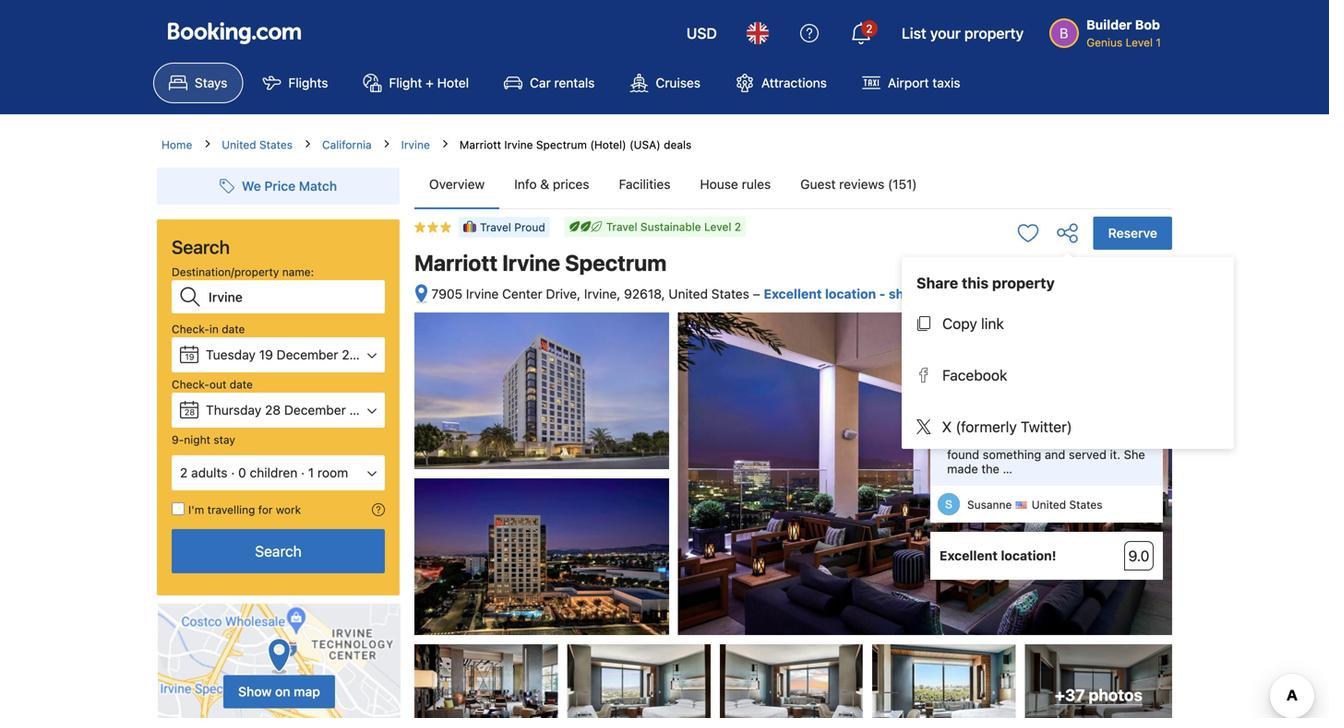 Task type: describe. For each thing, give the bounding box(es) containing it.
airport taxis
[[888, 75, 960, 90]]

out
[[209, 378, 226, 391]]

deals
[[664, 138, 692, 151]]

tuesday 19 december 2023
[[206, 347, 373, 363]]

0 horizontal spatial search
[[172, 236, 230, 258]]

rentals
[[554, 75, 595, 90]]

name:
[[282, 266, 314, 279]]

…
[[1003, 463, 1012, 476]]

share this property
[[917, 275, 1055, 292]]

date for check-in date
[[222, 323, 245, 336]]

house
[[700, 177, 738, 192]]

match
[[299, 179, 337, 194]]

click to open map view image
[[414, 284, 428, 305]]

7905
[[431, 287, 462, 302]]

1 inside dropdown button
[[308, 466, 314, 481]]

car
[[530, 75, 551, 90]]

scored 9.0 element
[[1124, 542, 1154, 571]]

melanie
[[947, 434, 990, 448]]

in
[[209, 323, 219, 336]]

sustainable
[[640, 221, 701, 234]]

excellent location!
[[940, 549, 1056, 564]]

taxis
[[933, 75, 960, 90]]

very
[[1111, 391, 1135, 404]]

outstanding breakfast.  menu very limited, not a choice of dessert . however, one of the managers, melanie made up for the issue. she found something and served it. she made the …
[[947, 391, 1145, 476]]

list your property link
[[891, 11, 1035, 55]]

however,
[[947, 419, 999, 433]]

show
[[889, 287, 922, 302]]

excellent location - show map button
[[764, 287, 953, 302]]

1 horizontal spatial the
[[1041, 419, 1059, 433]]

prices
[[553, 177, 589, 192]]

california
[[322, 138, 372, 151]]

united inside 'link'
[[222, 138, 256, 151]]

price
[[264, 179, 296, 194]]

check-in date
[[172, 323, 245, 336]]

0
[[238, 466, 246, 481]]

attractions link
[[720, 63, 843, 103]]

1 horizontal spatial 19
[[259, 347, 273, 363]]

1 vertical spatial united states
[[1032, 499, 1103, 512]]

genius
[[1087, 36, 1123, 49]]

guest
[[800, 177, 836, 192]]

check-out date
[[172, 378, 253, 391]]

states inside 'link'
[[259, 138, 293, 151]]

share
[[917, 275, 958, 292]]

7905 irvine center drive, irvine, 92618, united states – excellent location - show map
[[431, 287, 953, 302]]

children
[[250, 466, 297, 481]]

2 horizontal spatial united
[[1032, 499, 1066, 512]]

2023 for thursday 28 december 2023
[[349, 403, 381, 418]]

i'm travelling for work
[[188, 504, 301, 517]]

adults
[[191, 466, 228, 481]]

marriott irvine spectrum (hotel) (usa) deals link
[[460, 138, 692, 151]]

guest reviews (151) link
[[786, 161, 932, 209]]

found
[[947, 448, 979, 462]]

a
[[1013, 405, 1019, 419]]

and
[[1045, 448, 1065, 462]]

overview
[[429, 177, 485, 192]]

stays
[[195, 75, 227, 90]]

guest reviews (151)
[[800, 177, 917, 192]]

one
[[1002, 419, 1023, 433]]

cruises
[[656, 75, 701, 90]]

flight + hotel
[[389, 75, 469, 90]]

choice
[[1023, 405, 1060, 419]]

2 for 2
[[866, 22, 873, 35]]

house rules
[[700, 177, 771, 192]]

builder
[[1087, 17, 1132, 32]]

hotel
[[437, 75, 469, 90]]

marriott irvine spectrum (hotel) (usa) deals
[[460, 138, 692, 151]]

property for share this property
[[992, 275, 1055, 292]]

irvine up overview
[[401, 138, 430, 151]]

info & prices link
[[500, 161, 604, 209]]

attractions
[[761, 75, 827, 90]]

92618,
[[624, 287, 665, 302]]

usd button
[[675, 11, 728, 55]]

2 for 2 adults · 0 children · 1 room
[[180, 466, 188, 481]]

flight
[[389, 75, 422, 90]]

1 vertical spatial made
[[947, 463, 978, 476]]

something
[[983, 448, 1041, 462]]

2 button
[[839, 11, 883, 55]]

spectrum for marriott irvine spectrum (hotel) (usa) deals
[[536, 138, 587, 151]]

issue.
[[1086, 434, 1118, 448]]

marriott irvine spectrum
[[414, 250, 667, 276]]

9.0
[[1128, 548, 1149, 565]]

marriott for marriott irvine spectrum
[[414, 250, 498, 276]]

check- for in
[[172, 323, 209, 336]]

december for 28
[[284, 403, 346, 418]]

0 vertical spatial of
[[1063, 405, 1074, 419]]

breakfast.
[[1017, 391, 1073, 404]]

.
[[1123, 405, 1127, 419]]

overview link
[[414, 161, 500, 209]]

&
[[540, 177, 549, 192]]

reserve
[[1108, 226, 1157, 241]]

destination/property name:
[[172, 266, 314, 279]]

show on map
[[238, 685, 320, 700]]

not
[[991, 405, 1010, 419]]

map inside search section
[[294, 685, 320, 700]]

december for 19
[[277, 347, 338, 363]]

drive,
[[546, 287, 581, 302]]

on
[[275, 685, 290, 700]]

0 vertical spatial united states
[[222, 138, 293, 151]]

marriott for marriott irvine spectrum (hotel) (usa) deals
[[460, 138, 501, 151]]

0 vertical spatial made
[[994, 434, 1025, 448]]

home link
[[162, 137, 192, 153]]

facebook button
[[902, 353, 1234, 398]]

1 vertical spatial she
[[1124, 448, 1145, 462]]

list
[[902, 24, 926, 42]]

+
[[426, 75, 434, 90]]

airport taxis link
[[846, 63, 976, 103]]



Task type: locate. For each thing, give the bounding box(es) containing it.
1 inside builder bob genius level 1
[[1156, 36, 1161, 49]]

this
[[962, 275, 989, 292]]

car rentals link
[[488, 63, 610, 103]]

she right it.
[[1124, 448, 1145, 462]]

·
[[231, 466, 235, 481], [301, 466, 305, 481]]

link
[[981, 315, 1004, 333]]

made
[[994, 434, 1025, 448], [947, 463, 978, 476]]

1 vertical spatial 1
[[308, 466, 314, 481]]

we price match button
[[212, 170, 344, 203]]

2 check- from the top
[[172, 378, 209, 391]]

made up something
[[994, 434, 1025, 448]]

1 horizontal spatial map
[[925, 287, 953, 302]]

1 horizontal spatial 2
[[734, 221, 741, 234]]

facebook
[[942, 367, 1007, 384]]

thursday 28 december 2023
[[206, 403, 381, 418]]

1 vertical spatial 2023
[[349, 403, 381, 418]]

level down bob
[[1126, 36, 1153, 49]]

19
[[259, 347, 273, 363], [185, 353, 194, 362]]

0 horizontal spatial map
[[294, 685, 320, 700]]

location
[[825, 287, 876, 302]]

excellent down susanne
[[940, 549, 998, 564]]

1 vertical spatial map
[[294, 685, 320, 700]]

Where are you going? field
[[201, 281, 385, 314]]

1 left room
[[308, 466, 314, 481]]

2 vertical spatial united
[[1032, 499, 1066, 512]]

december up thursday 28 december 2023
[[277, 347, 338, 363]]

united up we
[[222, 138, 256, 151]]

copy link button
[[902, 302, 1234, 346]]

list your property
[[902, 24, 1024, 42]]

your account menu builder bob genius level 1 element
[[1050, 8, 1168, 51]]

+37
[[1055, 686, 1085, 705]]

work
[[276, 504, 301, 517]]

she
[[1121, 434, 1143, 448], [1124, 448, 1145, 462]]

check- for out
[[172, 378, 209, 391]]

date right in
[[222, 323, 245, 336]]

for up and
[[1046, 434, 1061, 448]]

marriott up 7905
[[414, 250, 498, 276]]

1
[[1156, 36, 1161, 49], [308, 466, 314, 481]]

twitter)
[[1021, 419, 1072, 436]]

28 up night
[[184, 408, 195, 418]]

united states down and
[[1032, 499, 1103, 512]]

previous image
[[927, 422, 938, 433]]

united
[[222, 138, 256, 151], [669, 287, 708, 302], [1032, 499, 1066, 512]]

0 vertical spatial 2023
[[342, 347, 373, 363]]

1 vertical spatial of
[[1026, 419, 1037, 433]]

1 horizontal spatial travel
[[606, 221, 637, 234]]

0 vertical spatial check-
[[172, 323, 209, 336]]

cruises link
[[614, 63, 716, 103]]

1 horizontal spatial 28
[[265, 403, 281, 418]]

x
[[942, 419, 952, 436]]

1 horizontal spatial for
[[1046, 434, 1061, 448]]

9-night stay
[[172, 434, 235, 447]]

search inside search button
[[255, 543, 302, 561]]

irvine for 7905 irvine center drive, irvine, 92618, united states – excellent location - show map
[[466, 287, 499, 302]]

outstanding
[[947, 391, 1014, 404]]

1 horizontal spatial of
[[1063, 405, 1074, 419]]

search up 'destination/property' on the top of the page
[[172, 236, 230, 258]]

2 horizontal spatial 2
[[866, 22, 873, 35]]

1 vertical spatial property
[[992, 275, 1055, 292]]

flights
[[288, 75, 328, 90]]

december down the tuesday 19 december 2023
[[284, 403, 346, 418]]

1 horizontal spatial ·
[[301, 466, 305, 481]]

0 horizontal spatial 19
[[185, 353, 194, 362]]

states left –
[[711, 287, 749, 302]]

property right your
[[964, 24, 1024, 42]]

2 down house rules link
[[734, 221, 741, 234]]

marriott
[[460, 138, 501, 151], [414, 250, 498, 276]]

property right this
[[992, 275, 1055, 292]]

–
[[753, 287, 760, 302]]

1 travel from the left
[[606, 221, 637, 234]]

+37 photos
[[1055, 686, 1143, 705]]

spectrum for marriott irvine spectrum
[[565, 250, 667, 276]]

1 check- from the top
[[172, 323, 209, 336]]

if you select this option, we'll show you popular business travel features like breakfast, wifi and free parking. image
[[372, 504, 385, 517], [372, 504, 385, 517]]

1 vertical spatial for
[[258, 504, 273, 517]]

1 vertical spatial excellent
[[940, 549, 998, 564]]

irvine link
[[401, 137, 430, 153]]

0 vertical spatial property
[[964, 24, 1024, 42]]

states down served
[[1069, 499, 1103, 512]]

-
[[879, 287, 885, 302]]

2 left list
[[866, 22, 873, 35]]

it.
[[1110, 448, 1121, 462]]

0 horizontal spatial united
[[222, 138, 256, 151]]

reviews
[[839, 177, 884, 192]]

0 vertical spatial 2
[[866, 22, 873, 35]]

flights link
[[247, 63, 344, 103]]

location!
[[1001, 549, 1056, 564]]

the up served
[[1064, 434, 1082, 448]]

map right on
[[294, 685, 320, 700]]

search section
[[150, 153, 407, 719]]

28
[[265, 403, 281, 418], [184, 408, 195, 418]]

california link
[[322, 137, 372, 153]]

united down and
[[1032, 499, 1066, 512]]

0 vertical spatial 1
[[1156, 36, 1161, 49]]

(usa)
[[629, 138, 661, 151]]

travelling
[[207, 504, 255, 517]]

1 down bob
[[1156, 36, 1161, 49]]

united states
[[222, 138, 293, 151], [1032, 499, 1103, 512]]

irvine for marriott irvine spectrum
[[502, 250, 560, 276]]

0 vertical spatial for
[[1046, 434, 1061, 448]]

2 adults · 0 children · 1 room
[[180, 466, 348, 481]]

excellent
[[764, 287, 822, 302], [940, 549, 998, 564]]

next image
[[1156, 422, 1167, 433]]

spectrum up irvine, on the left top of page
[[565, 250, 667, 276]]

0 vertical spatial she
[[1121, 434, 1143, 448]]

0 horizontal spatial for
[[258, 504, 273, 517]]

check- up tuesday
[[172, 323, 209, 336]]

check-
[[172, 323, 209, 336], [172, 378, 209, 391]]

0 vertical spatial united
[[222, 138, 256, 151]]

travel left proud
[[480, 221, 511, 234]]

travel for travel proud
[[480, 221, 511, 234]]

1 vertical spatial date
[[230, 378, 253, 391]]

facilities link
[[604, 161, 685, 209]]

1 vertical spatial states
[[711, 287, 749, 302]]

0 horizontal spatial travel
[[480, 221, 511, 234]]

0 vertical spatial date
[[222, 323, 245, 336]]

2 adults · 0 children · 1 room button
[[172, 456, 385, 491]]

the left … at the right
[[981, 463, 1000, 476]]

x (formerly twitter)
[[942, 419, 1072, 436]]

map right the 'show'
[[925, 287, 953, 302]]

2 vertical spatial 2
[[180, 466, 188, 481]]

0 horizontal spatial 2
[[180, 466, 188, 481]]

night
[[184, 434, 210, 447]]

marriott up overview
[[460, 138, 501, 151]]

0 vertical spatial states
[[259, 138, 293, 151]]

of up up
[[1026, 419, 1037, 433]]

home
[[162, 138, 192, 151]]

0 horizontal spatial ·
[[231, 466, 235, 481]]

1 horizontal spatial search
[[255, 543, 302, 561]]

(formerly
[[956, 419, 1017, 436]]

excellent right –
[[764, 287, 822, 302]]

level inside builder bob genius level 1
[[1126, 36, 1153, 49]]

0 horizontal spatial level
[[704, 221, 731, 234]]

0 vertical spatial spectrum
[[536, 138, 587, 151]]

1 vertical spatial search
[[255, 543, 302, 561]]

1 vertical spatial level
[[704, 221, 731, 234]]

check- down tuesday
[[172, 378, 209, 391]]

december
[[277, 347, 338, 363], [284, 403, 346, 418]]

your
[[930, 24, 961, 42]]

show on map button
[[157, 604, 401, 719], [223, 676, 335, 709]]

travel down facilities link
[[606, 221, 637, 234]]

2
[[866, 22, 873, 35], [734, 221, 741, 234], [180, 466, 188, 481]]

irvine for marriott irvine spectrum (hotel) (usa) deals
[[504, 138, 533, 151]]

for inside search section
[[258, 504, 273, 517]]

1 vertical spatial marriott
[[414, 250, 498, 276]]

level down house
[[704, 221, 731, 234]]

spectrum
[[536, 138, 587, 151], [565, 250, 667, 276]]

center
[[502, 287, 542, 302]]

we
[[242, 179, 261, 194]]

united states link
[[222, 137, 293, 153]]

2 left adults
[[180, 466, 188, 481]]

0 horizontal spatial 1
[[308, 466, 314, 481]]

0 horizontal spatial of
[[1026, 419, 1037, 433]]

1 vertical spatial december
[[284, 403, 346, 418]]

susanne
[[967, 499, 1012, 512]]

she down .
[[1121, 434, 1143, 448]]

proud
[[514, 221, 545, 234]]

1 horizontal spatial excellent
[[940, 549, 998, 564]]

irvine up center
[[502, 250, 560, 276]]

2023 for tuesday 19 december 2023
[[342, 347, 373, 363]]

1 horizontal spatial states
[[711, 287, 749, 302]]

made down found
[[947, 463, 978, 476]]

for left work
[[258, 504, 273, 517]]

19 down check-in date
[[185, 353, 194, 362]]

property
[[964, 24, 1024, 42], [992, 275, 1055, 292]]

1 horizontal spatial 1
[[1156, 36, 1161, 49]]

28 right thursday
[[265, 403, 281, 418]]

1 horizontal spatial united states
[[1032, 499, 1103, 512]]

stays link
[[153, 63, 243, 103]]

irvine,
[[584, 287, 620, 302]]

+37 photos link
[[1025, 645, 1172, 719]]

spectrum up prices
[[536, 138, 587, 151]]

0 vertical spatial map
[[925, 287, 953, 302]]

stay
[[214, 434, 235, 447]]

copy link
[[942, 315, 1004, 333]]

0 vertical spatial december
[[277, 347, 338, 363]]

0 vertical spatial marriott
[[460, 138, 501, 151]]

booking.com image
[[168, 22, 301, 44]]

rules
[[742, 177, 771, 192]]

1 horizontal spatial level
[[1126, 36, 1153, 49]]

up
[[1028, 434, 1042, 448]]

1 vertical spatial check-
[[172, 378, 209, 391]]

of up managers,
[[1063, 405, 1074, 419]]

irvine right 7905
[[466, 287, 499, 302]]

search down work
[[255, 543, 302, 561]]

1 vertical spatial united
[[669, 287, 708, 302]]

travel proud
[[480, 221, 545, 234]]

travel for travel sustainable level 2
[[606, 221, 637, 234]]

0 horizontal spatial 28
[[184, 408, 195, 418]]

1 horizontal spatial united
[[669, 287, 708, 302]]

0 horizontal spatial excellent
[[764, 287, 822, 302]]

copy
[[942, 315, 977, 333]]

menu
[[1076, 391, 1107, 404]]

states up price on the left top of page
[[259, 138, 293, 151]]

· left 0
[[231, 466, 235, 481]]

united right 92618,
[[669, 287, 708, 302]]

house rules link
[[685, 161, 786, 209]]

0 horizontal spatial made
[[947, 463, 978, 476]]

2 travel from the left
[[480, 221, 511, 234]]

car rentals
[[530, 75, 595, 90]]

0 horizontal spatial united states
[[222, 138, 293, 151]]

bob
[[1135, 17, 1160, 32]]

2 inside 2 adults · 0 children · 1 room dropdown button
[[180, 466, 188, 481]]

irvine up info
[[504, 138, 533, 151]]

date right "out"
[[230, 378, 253, 391]]

1 vertical spatial 2
[[734, 221, 741, 234]]

2 horizontal spatial the
[[1064, 434, 1082, 448]]

· right children
[[301, 466, 305, 481]]

1 vertical spatial spectrum
[[565, 250, 667, 276]]

0 vertical spatial excellent
[[764, 287, 822, 302]]

2 · from the left
[[301, 466, 305, 481]]

2 vertical spatial states
[[1069, 499, 1103, 512]]

0 vertical spatial search
[[172, 236, 230, 258]]

2 horizontal spatial states
[[1069, 499, 1103, 512]]

(hotel)
[[590, 138, 626, 151]]

0 horizontal spatial the
[[981, 463, 1000, 476]]

1 · from the left
[[231, 466, 235, 481]]

tuesday
[[206, 347, 256, 363]]

united states up we
[[222, 138, 293, 151]]

x (formerly twitter) button
[[902, 405, 1234, 449]]

0 horizontal spatial states
[[259, 138, 293, 151]]

0 vertical spatial level
[[1126, 36, 1153, 49]]

for inside 'outstanding breakfast.  menu very limited, not a choice of dessert . however, one of the managers, melanie made up for the issue. she found something and served it. she made the …'
[[1046, 434, 1061, 448]]

1 horizontal spatial made
[[994, 434, 1025, 448]]

property for list your property
[[964, 24, 1024, 42]]

the down choice
[[1041, 419, 1059, 433]]

2 inside 2 dropdown button
[[866, 22, 873, 35]]

date for check-out date
[[230, 378, 253, 391]]

19 right tuesday
[[259, 347, 273, 363]]



Task type: vqa. For each thing, say whether or not it's contained in the screenshot.
region containing Take your longest vacation yet
no



